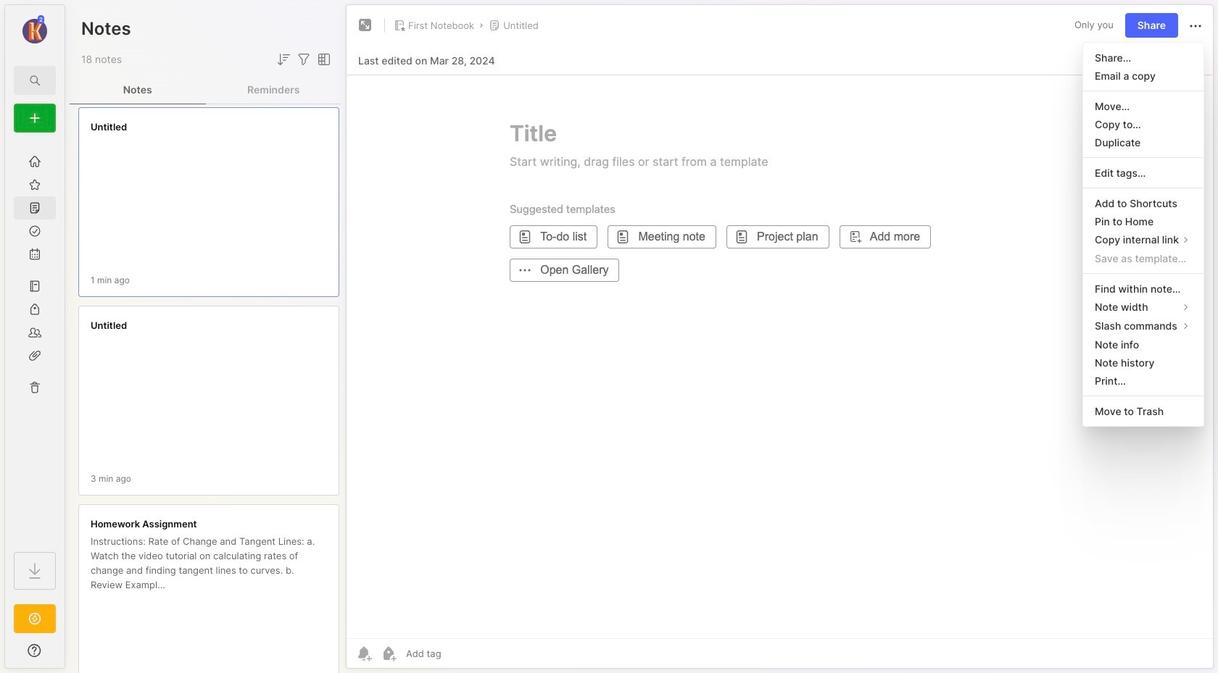 Task type: vqa. For each thing, say whether or not it's contained in the screenshot.
13th row from the bottom
no



Task type: describe. For each thing, give the bounding box(es) containing it.
edit search image
[[26, 72, 44, 89]]

Sort options field
[[275, 51, 292, 68]]

upgrade image
[[26, 610, 44, 628]]

click to expand image
[[63, 647, 74, 664]]

Add tag field
[[405, 647, 514, 660]]

WHAT'S NEW field
[[5, 639, 65, 663]]

Slash commands field
[[1083, 317, 1204, 336]]

add a reminder image
[[355, 645, 373, 663]]

Account field
[[5, 14, 65, 46]]

main element
[[0, 0, 70, 674]]

tree inside main element
[[5, 141, 65, 539]]

add tag image
[[380, 645, 397, 663]]

Copy internal link field
[[1083, 230, 1204, 249]]

Note width field
[[1083, 298, 1204, 317]]

home image
[[28, 154, 42, 169]]

more actions image
[[1187, 17, 1204, 35]]



Task type: locate. For each thing, give the bounding box(es) containing it.
Note Editor text field
[[347, 75, 1213, 639]]

expand note image
[[357, 17, 374, 34]]

dropdown list menu
[[1083, 48, 1204, 420]]

Add filters field
[[295, 51, 312, 68]]

add filters image
[[295, 51, 312, 68]]

note window element
[[346, 4, 1214, 669]]

More actions field
[[1187, 16, 1204, 35]]

tree
[[5, 141, 65, 539]]

View options field
[[312, 51, 333, 68]]

tab list
[[70, 75, 341, 104]]



